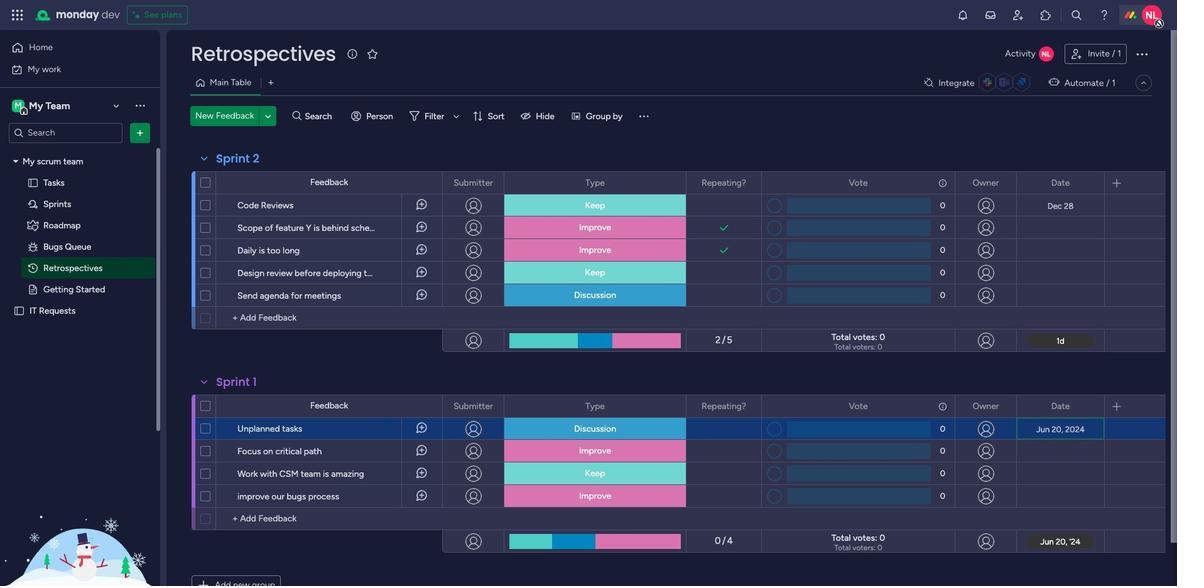 Task type: vqa. For each thing, say whether or not it's contained in the screenshot.
1st + Add Epic text box
no



Task type: describe. For each thing, give the bounding box(es) containing it.
notifications image
[[957, 9, 970, 21]]

help image
[[1098, 9, 1111, 21]]

dapulse integrations image
[[925, 78, 934, 88]]

arrow down image
[[449, 109, 464, 124]]

Search in workspace field
[[26, 126, 105, 140]]

2 + add feedback text field from the top
[[222, 512, 437, 527]]

angle down image
[[265, 112, 271, 121]]

1 + add feedback text field from the top
[[222, 311, 437, 326]]

see plans image
[[133, 8, 144, 23]]

inbox image
[[985, 9, 997, 21]]

add to favorites image
[[366, 47, 379, 60]]

home image
[[11, 41, 24, 54]]

collapse board header image
[[1139, 78, 1149, 88]]

lottie animation image
[[0, 460, 160, 587]]

invite members image
[[1012, 9, 1025, 21]]

my work image
[[11, 64, 23, 75]]

public board image
[[27, 177, 39, 189]]



Task type: locate. For each thing, give the bounding box(es) containing it.
1 horizontal spatial public board image
[[27, 284, 39, 296]]

column information image
[[938, 178, 948, 188]]

v2 search image
[[292, 109, 302, 123]]

0 vertical spatial public board image
[[27, 284, 39, 296]]

select product image
[[11, 9, 24, 21]]

workspace selection element
[[12, 98, 72, 115]]

1 vertical spatial + add feedback text field
[[222, 512, 437, 527]]

lottie animation element
[[0, 460, 160, 587]]

1 vertical spatial public board image
[[13, 305, 25, 317]]

board activity image
[[1039, 47, 1054, 62]]

workspace image
[[12, 99, 25, 113]]

options image
[[1135, 47, 1150, 62], [486, 172, 495, 194], [744, 172, 753, 194], [175, 190, 185, 220], [175, 235, 185, 266], [175, 258, 185, 288], [175, 281, 185, 311], [669, 396, 677, 418], [744, 396, 753, 418], [938, 396, 946, 418], [1087, 396, 1096, 418], [175, 459, 185, 489]]

search everything image
[[1071, 9, 1083, 21]]

None field
[[188, 41, 339, 67], [213, 151, 263, 167], [451, 176, 496, 190], [583, 176, 608, 190], [699, 176, 750, 190], [846, 176, 871, 190], [970, 176, 1003, 190], [1049, 176, 1074, 190], [213, 375, 260, 391], [451, 400, 496, 414], [583, 400, 608, 414], [699, 400, 750, 414], [846, 400, 871, 414], [970, 400, 1003, 414], [1049, 400, 1074, 414], [188, 41, 339, 67], [213, 151, 263, 167], [451, 176, 496, 190], [583, 176, 608, 190], [699, 176, 750, 190], [846, 176, 871, 190], [970, 176, 1003, 190], [1049, 176, 1074, 190], [213, 375, 260, 391], [451, 400, 496, 414], [583, 400, 608, 414], [699, 400, 750, 414], [846, 400, 871, 414], [970, 400, 1003, 414], [1049, 400, 1074, 414]]

public board image
[[27, 284, 39, 296], [13, 305, 25, 317]]

apps image
[[1040, 9, 1053, 21]]

0 horizontal spatial public board image
[[13, 305, 25, 317]]

column information image
[[938, 402, 948, 412]]

option
[[0, 150, 160, 153]]

workspace options image
[[134, 99, 146, 112]]

+ Add Feedback text field
[[222, 311, 437, 326], [222, 512, 437, 527]]

add view image
[[269, 78, 274, 88]]

menu image
[[638, 110, 651, 123]]

options image
[[134, 127, 146, 139], [938, 172, 946, 194], [999, 172, 1008, 194], [175, 213, 185, 243], [486, 396, 495, 418], [999, 396, 1008, 418], [175, 414, 185, 444], [175, 436, 185, 467], [175, 482, 185, 512]]

show board description image
[[345, 48, 360, 60]]

noah lott image
[[1142, 5, 1163, 25]]

Search field
[[302, 107, 339, 125]]

list box
[[0, 148, 160, 491]]

autopilot image
[[1049, 74, 1060, 90]]

caret down image
[[13, 157, 18, 166]]

0 vertical spatial + add feedback text field
[[222, 311, 437, 326]]



